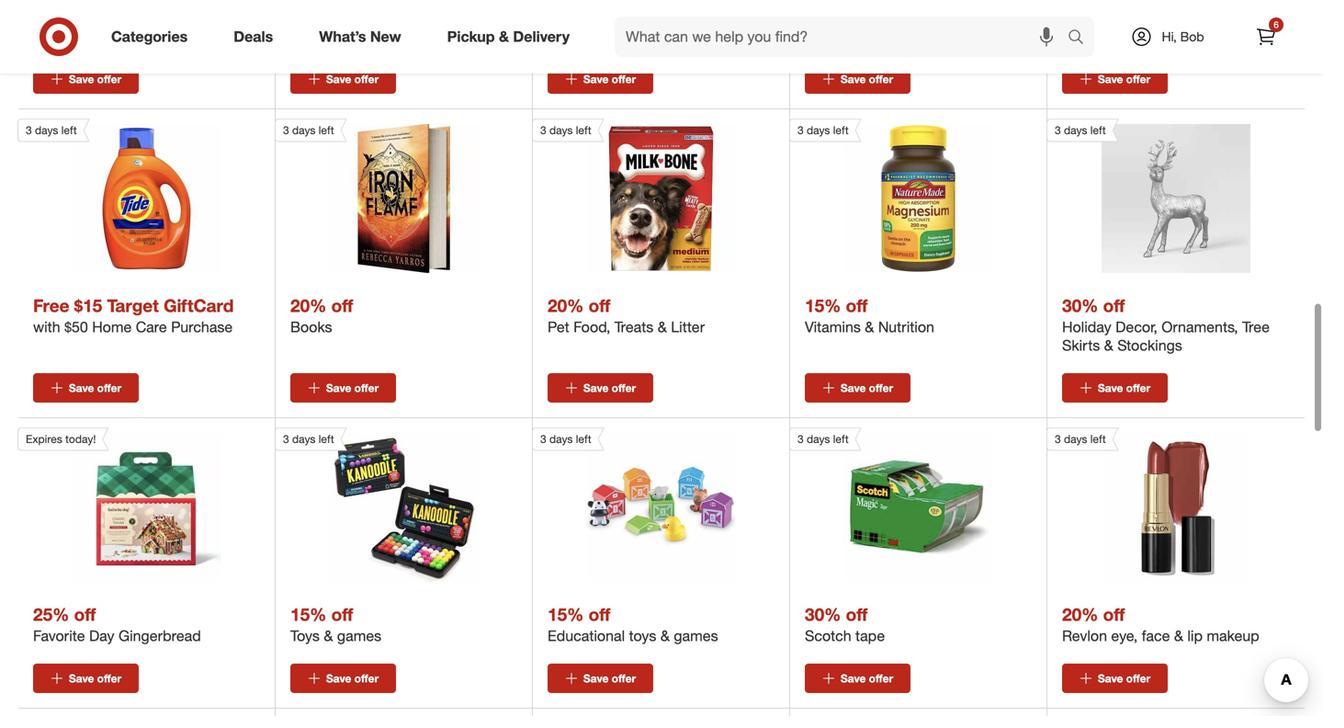 Task type: locate. For each thing, give the bounding box(es) containing it.
2 fabric from the left
[[911, 5, 948, 23]]

3 days left button for holiday
[[1047, 119, 1251, 273]]

$50
[[64, 318, 88, 336]]

save offer button for target
[[33, 373, 139, 403]]

offer for target
[[97, 381, 122, 395]]

batteries
[[1129, 5, 1187, 23]]

offer for toys
[[355, 672, 379, 686]]

15% inside 15% off vitamins & nutrition
[[805, 295, 842, 316]]

vitamins
[[805, 318, 861, 336]]

1 horizontal spatial fabric
[[911, 5, 948, 23]]

30% up scotch
[[805, 604, 842, 625]]

20%
[[291, 295, 327, 316], [548, 295, 584, 316], [1063, 604, 1099, 625]]

purchase
[[171, 318, 233, 336]]

mfr
[[33, 31, 57, 45], [291, 31, 314, 45], [548, 31, 571, 45], [805, 31, 829, 45], [1063, 31, 1086, 45]]

fabric inside downy fabric enhancer mfr single-use coupon
[[597, 5, 634, 23]]

save offer button down tape
[[805, 664, 911, 693]]

use inside lysol cleaning products mfr single-use coupon
[[93, 31, 111, 45]]

& inside '20% off revlon eye, face & lip makeup'
[[1175, 627, 1184, 645]]

lysol
[[33, 5, 67, 23]]

save offer button down what can we help you find? suggestions appear below search box on the top
[[805, 65, 911, 94]]

offer for enhancer
[[612, 72, 636, 86]]

mfr down the lysol
[[33, 31, 57, 45]]

mfr inside button
[[291, 31, 314, 45]]

save offer for products
[[69, 72, 122, 86]]

15%
[[805, 295, 842, 316], [291, 604, 327, 625], [548, 604, 584, 625]]

food,
[[574, 318, 611, 336]]

30% inside 30% off scotch tape
[[805, 604, 842, 625]]

save down eye,
[[1099, 672, 1124, 686]]

15% for 15% off toys & games
[[291, 604, 327, 625]]

save offer down vitamins
[[841, 381, 894, 395]]

off for 15% off toys & games
[[332, 604, 353, 625]]

new
[[370, 28, 401, 46]]

days for vitamins
[[807, 123, 831, 137]]

save offer up today!
[[69, 381, 122, 395]]

4 coupon from the left
[[886, 31, 923, 45]]

search
[[1060, 29, 1104, 47]]

off inside 25% off favorite day gingerbread
[[74, 604, 96, 625]]

single- left the new
[[317, 31, 350, 45]]

bob
[[1181, 29, 1205, 45]]

save inside 20% off books save offer
[[326, 381, 352, 395]]

face
[[1143, 627, 1171, 645]]

0 horizontal spatial 30%
[[805, 604, 842, 625]]

giftcard
[[164, 295, 234, 316]]

makeup
[[1208, 627, 1260, 645]]

save offer for revlon
[[1099, 672, 1151, 686]]

save offer button for holiday
[[1063, 373, 1169, 403]]

save offer down tape
[[841, 672, 894, 686]]

20% up books
[[291, 295, 327, 316]]

1 use from the left
[[93, 31, 111, 45]]

use down batteries
[[1123, 31, 1140, 45]]

15% inside '15% off toys & games'
[[291, 604, 327, 625]]

1 horizontal spatial 30%
[[1063, 295, 1099, 316]]

0 horizontal spatial games
[[337, 627, 382, 645]]

save offer down the food,
[[584, 381, 636, 395]]

save offer button for revlon
[[1063, 664, 1169, 693]]

20% inside '20% off pet food, treats & litter'
[[548, 295, 584, 316]]

single- inside lysol cleaning products mfr single-use coupon
[[60, 31, 93, 45]]

15% up "educational"
[[548, 604, 584, 625]]

save offer down stockings
[[1099, 381, 1151, 395]]

4 single- from the left
[[832, 31, 865, 45]]

3 coupon from the left
[[628, 31, 666, 45]]

single- inside the downy-bounce fabric enhancers mfr single-use coupon
[[832, 31, 865, 45]]

30% up holiday
[[1063, 295, 1099, 316]]

save offer button for products
[[33, 65, 139, 94]]

save offer button down "educational"
[[548, 664, 654, 693]]

save for target
[[69, 381, 94, 395]]

care
[[136, 318, 167, 336]]

3 days left for revlon
[[1055, 432, 1107, 446]]

deals link
[[218, 17, 296, 57]]

save offer button down day
[[33, 664, 139, 693]]

15% up toys
[[291, 604, 327, 625]]

days for pet
[[550, 123, 573, 137]]

save down vitamins
[[841, 381, 866, 395]]

books
[[291, 318, 332, 336]]

save offer button down skirts
[[1063, 373, 1169, 403]]

save offer down "educational"
[[584, 672, 636, 686]]

save offer down eye,
[[1099, 672, 1151, 686]]

save down skirts
[[1099, 381, 1124, 395]]

save offer button down the search button
[[1063, 65, 1169, 94]]

save offer for educational
[[584, 672, 636, 686]]

15% up vitamins
[[805, 295, 842, 316]]

left for scotch
[[834, 432, 849, 446]]

1 mfr from the left
[[33, 31, 57, 45]]

save offer for toys
[[326, 672, 379, 686]]

offer for favorite
[[97, 672, 122, 686]]

downy-
[[805, 5, 856, 23]]

2 single- from the left
[[317, 31, 350, 45]]

left for toys
[[319, 432, 334, 446]]

gingerbread
[[119, 627, 201, 645]]

games
[[337, 627, 382, 645], [674, 627, 719, 645]]

save offer down downy fabric enhancer mfr single-use coupon
[[584, 72, 636, 86]]

save offer down lysol cleaning products mfr single-use coupon
[[69, 72, 122, 86]]

save offer button down the food,
[[548, 373, 654, 403]]

15% for 15% off vitamins & nutrition
[[805, 295, 842, 316]]

save down lysol cleaning products mfr single-use coupon
[[69, 72, 94, 86]]

games inside '15% off toys & games'
[[337, 627, 382, 645]]

off inside '15% off toys & games'
[[332, 604, 353, 625]]

deals
[[234, 28, 273, 46]]

1 horizontal spatial 20%
[[548, 295, 584, 316]]

offer
[[97, 72, 122, 86], [355, 72, 379, 86], [612, 72, 636, 86], [869, 72, 894, 86], [1127, 72, 1151, 86], [97, 381, 122, 395], [355, 381, 379, 395], [612, 381, 636, 395], [869, 381, 894, 395], [1127, 381, 1151, 395], [97, 672, 122, 686], [355, 672, 379, 686], [612, 672, 636, 686], [869, 672, 894, 686], [1127, 672, 1151, 686]]

left
[[61, 123, 77, 137], [319, 123, 334, 137], [576, 123, 592, 137], [834, 123, 849, 137], [1091, 123, 1107, 137], [319, 432, 334, 446], [576, 432, 592, 446], [834, 432, 849, 446], [1091, 432, 1107, 446]]

mfr down energizer
[[1063, 31, 1086, 45]]

1 fabric from the left
[[597, 5, 634, 23]]

30%
[[1063, 295, 1099, 316], [805, 604, 842, 625]]

free $15 target giftcard with $50 home care purchase
[[33, 295, 234, 336]]

offer for products
[[97, 72, 122, 86]]

off inside 15% off educational toys & games
[[589, 604, 611, 625]]

3 for target
[[26, 123, 32, 137]]

save down books
[[326, 381, 352, 395]]

3 days left for educational
[[541, 432, 592, 446]]

coupon inside downy fabric enhancer mfr single-use coupon
[[628, 31, 666, 45]]

20% inside 20% off books save offer
[[291, 295, 327, 316]]

20% up the pet
[[548, 295, 584, 316]]

pet
[[548, 318, 570, 336]]

save offer button up today!
[[33, 373, 139, 403]]

what's new link
[[304, 17, 424, 57]]

save down what can we help you find? suggestions appear below search box on the top
[[841, 72, 866, 86]]

save down "educational"
[[584, 672, 609, 686]]

off inside '20% off pet food, treats & litter'
[[589, 295, 611, 316]]

save offer for enhancer
[[584, 72, 636, 86]]

days for target
[[35, 123, 58, 137]]

save offer button down downy fabric enhancer mfr single-use coupon
[[548, 65, 654, 94]]

off for 30% off holiday decor, ornaments, tree skirts & stockings
[[1104, 295, 1126, 316]]

use inside downy fabric enhancer mfr single-use coupon
[[608, 31, 625, 45]]

downy-bounce fabric enhancers mfr single-use coupon
[[805, 5, 1021, 45]]

fabric
[[597, 5, 634, 23], [911, 5, 948, 23]]

save down day
[[69, 672, 94, 686]]

save offer button for pet
[[548, 373, 654, 403]]

save offer for favorite
[[69, 672, 122, 686]]

save offer button down eye,
[[1063, 664, 1169, 693]]

20% inside '20% off revlon eye, face & lip makeup'
[[1063, 604, 1099, 625]]

save offer for mfr
[[1099, 72, 1151, 86]]

what's new
[[319, 28, 401, 46]]

15% inside 15% off educational toys & games
[[548, 604, 584, 625]]

2 games from the left
[[674, 627, 719, 645]]

1 horizontal spatial games
[[674, 627, 719, 645]]

use left the new
[[350, 31, 368, 45]]

off for 20% off revlon eye, face & lip makeup
[[1104, 604, 1126, 625]]

save offer button down mfr single-use coupon
[[291, 65, 396, 94]]

20% up revlon
[[1063, 604, 1099, 625]]

off inside 15% off vitamins & nutrition
[[846, 295, 868, 316]]

single- inside downy fabric enhancer mfr single-use coupon
[[574, 31, 608, 45]]

3 days left for vitamins
[[798, 123, 849, 137]]

5 use from the left
[[1123, 31, 1140, 45]]

use down cleaning
[[93, 31, 111, 45]]

5 coupon from the left
[[1143, 31, 1181, 45]]

30% inside 30% off holiday decor, ornaments, tree skirts & stockings
[[1063, 295, 1099, 316]]

3 days left
[[26, 123, 77, 137], [283, 123, 334, 137], [541, 123, 592, 137], [798, 123, 849, 137], [1055, 123, 1107, 137], [283, 432, 334, 446], [541, 432, 592, 446], [798, 432, 849, 446], [1055, 432, 1107, 446]]

use
[[93, 31, 111, 45], [350, 31, 368, 45], [608, 31, 625, 45], [865, 31, 883, 45], [1123, 31, 1140, 45]]

offer for fabric
[[869, 72, 894, 86]]

educational
[[548, 627, 625, 645]]

save for revlon
[[1099, 672, 1124, 686]]

20% for 20% off revlon eye, face & lip makeup
[[1063, 604, 1099, 625]]

toys
[[291, 627, 320, 645]]

1 single- from the left
[[60, 31, 93, 45]]

days for educational
[[550, 432, 573, 446]]

off inside '20% off revlon eye, face & lip makeup'
[[1104, 604, 1126, 625]]

offer for educational
[[612, 672, 636, 686]]

1 horizontal spatial 15%
[[548, 604, 584, 625]]

3 days left button for vitamins
[[790, 119, 993, 273]]

save offer for holiday
[[1099, 381, 1151, 395]]

single- down downy-
[[832, 31, 865, 45]]

mfr inside lysol cleaning products mfr single-use coupon
[[33, 31, 57, 45]]

save down tape
[[841, 672, 866, 686]]

3 for scotch
[[798, 432, 804, 446]]

save for scotch
[[841, 672, 866, 686]]

coupon inside the downy-bounce fabric enhancers mfr single-use coupon
[[886, 31, 923, 45]]

save
[[69, 72, 94, 86], [326, 72, 352, 86], [584, 72, 609, 86], [841, 72, 866, 86], [1099, 72, 1124, 86], [69, 381, 94, 395], [326, 381, 352, 395], [584, 381, 609, 395], [841, 381, 866, 395], [1099, 381, 1124, 395], [69, 672, 94, 686], [326, 672, 352, 686], [584, 672, 609, 686], [841, 672, 866, 686], [1099, 672, 1124, 686]]

3 mfr from the left
[[548, 31, 571, 45]]

mfr left what's on the top
[[291, 31, 314, 45]]

lysol cleaning products mfr single-use coupon
[[33, 5, 189, 45]]

30% for 30% off scotch tape
[[805, 604, 842, 625]]

mfr inside downy fabric enhancer mfr single-use coupon
[[548, 31, 571, 45]]

use right the delivery
[[608, 31, 625, 45]]

tree
[[1243, 318, 1271, 336]]

with
[[33, 318, 60, 336]]

categories link
[[96, 17, 211, 57]]

mfr down downy
[[548, 31, 571, 45]]

&
[[499, 28, 509, 46], [658, 318, 667, 336], [865, 318, 875, 336], [1105, 337, 1114, 355], [324, 627, 333, 645], [661, 627, 670, 645], [1175, 627, 1184, 645]]

off inside 30% off scotch tape
[[846, 604, 868, 625]]

mfr down downy-
[[805, 31, 829, 45]]

lip
[[1188, 627, 1203, 645]]

3 use from the left
[[608, 31, 625, 45]]

fabric right bounce
[[911, 5, 948, 23]]

mfr single-use coupon button
[[291, 0, 518, 65]]

3 single- from the left
[[574, 31, 608, 45]]

off inside 30% off holiday decor, ornaments, tree skirts & stockings
[[1104, 295, 1126, 316]]

0 horizontal spatial 15%
[[291, 604, 327, 625]]

2 use from the left
[[350, 31, 368, 45]]

3 for educational
[[541, 432, 547, 446]]

energizer batteries mfr single-use coupon
[[1063, 5, 1187, 45]]

save offer down energizer batteries mfr single-use coupon
[[1099, 72, 1151, 86]]

day
[[89, 627, 114, 645]]

save down downy fabric enhancer mfr single-use coupon
[[584, 72, 609, 86]]

save for enhancer
[[584, 72, 609, 86]]

& inside 15% off educational toys & games
[[661, 627, 670, 645]]

3 days left for toys
[[283, 432, 334, 446]]

offer for vitamins
[[869, 381, 894, 395]]

save down '15% off toys & games'
[[326, 672, 352, 686]]

2 mfr from the left
[[291, 31, 314, 45]]

0 vertical spatial 30%
[[1063, 295, 1099, 316]]

3
[[26, 123, 32, 137], [283, 123, 289, 137], [541, 123, 547, 137], [798, 123, 804, 137], [1055, 123, 1062, 137], [283, 432, 289, 446], [541, 432, 547, 446], [798, 432, 804, 446], [1055, 432, 1062, 446]]

fabric right downy
[[597, 5, 634, 23]]

single- down cleaning
[[60, 31, 93, 45]]

3 days left button for scotch
[[790, 428, 993, 582]]

0 horizontal spatial 20%
[[291, 295, 327, 316]]

2 horizontal spatial 20%
[[1063, 604, 1099, 625]]

save offer button down vitamins
[[805, 373, 911, 403]]

left for holiday
[[1091, 123, 1107, 137]]

1 vertical spatial 30%
[[805, 604, 842, 625]]

coupon inside lysol cleaning products mfr single-use coupon
[[114, 31, 151, 45]]

5 single- from the left
[[1089, 31, 1123, 45]]

use down bounce
[[865, 31, 883, 45]]

0 horizontal spatial fabric
[[597, 5, 634, 23]]

what's
[[319, 28, 366, 46]]

4 use from the left
[[865, 31, 883, 45]]

2 coupon from the left
[[371, 31, 409, 45]]

expires today! button
[[17, 428, 221, 582]]

single-
[[60, 31, 93, 45], [317, 31, 350, 45], [574, 31, 608, 45], [832, 31, 865, 45], [1089, 31, 1123, 45]]

days for scotch
[[807, 432, 831, 446]]

save offer down day
[[69, 672, 122, 686]]

days for holiday
[[1065, 123, 1088, 137]]

20% off revlon eye, face & lip makeup
[[1063, 604, 1260, 645]]

2 horizontal spatial 15%
[[805, 295, 842, 316]]

use inside button
[[350, 31, 368, 45]]

use inside the downy-bounce fabric enhancers mfr single-use coupon
[[865, 31, 883, 45]]

1 games from the left
[[337, 627, 382, 645]]

offer for mfr
[[1127, 72, 1151, 86]]

3 for pet
[[541, 123, 547, 137]]

1 coupon from the left
[[114, 31, 151, 45]]

save for toys
[[326, 672, 352, 686]]

save offer down '15% off toys & games'
[[326, 672, 379, 686]]

save offer button down lysol cleaning products mfr single-use coupon
[[33, 65, 139, 94]]

single- down downy
[[574, 31, 608, 45]]

offer for pet
[[612, 381, 636, 395]]

save offer down what can we help you find? suggestions appear below search box on the top
[[841, 72, 894, 86]]

save up today!
[[69, 381, 94, 395]]

off for 15% off vitamins & nutrition
[[846, 295, 868, 316]]

days
[[35, 123, 58, 137], [292, 123, 316, 137], [550, 123, 573, 137], [807, 123, 831, 137], [1065, 123, 1088, 137], [292, 432, 316, 446], [550, 432, 573, 446], [807, 432, 831, 446], [1065, 432, 1088, 446]]

save offer button down '15% off toys & games'
[[291, 664, 396, 693]]

4 mfr from the left
[[805, 31, 829, 45]]

save offer for pet
[[584, 381, 636, 395]]

5 mfr from the left
[[1063, 31, 1086, 45]]

off
[[332, 295, 353, 316], [589, 295, 611, 316], [846, 295, 868, 316], [1104, 295, 1126, 316], [74, 604, 96, 625], [332, 604, 353, 625], [589, 604, 611, 625], [846, 604, 868, 625], [1104, 604, 1126, 625]]

save down the food,
[[584, 381, 609, 395]]

tape
[[856, 627, 886, 645]]

revlon
[[1063, 627, 1108, 645]]

save offer button
[[33, 65, 139, 94], [291, 65, 396, 94], [548, 65, 654, 94], [805, 65, 911, 94], [1063, 65, 1169, 94], [33, 373, 139, 403], [291, 373, 396, 403], [548, 373, 654, 403], [805, 373, 911, 403], [1063, 373, 1169, 403], [33, 664, 139, 693], [291, 664, 396, 693], [548, 664, 654, 693], [805, 664, 911, 693], [1063, 664, 1169, 693]]

single- down energizer
[[1089, 31, 1123, 45]]

off for 30% off scotch tape
[[846, 604, 868, 625]]

save down the search button
[[1099, 72, 1124, 86]]

coupon
[[114, 31, 151, 45], [371, 31, 409, 45], [628, 31, 666, 45], [886, 31, 923, 45], [1143, 31, 1181, 45]]

coupon inside energizer batteries mfr single-use coupon
[[1143, 31, 1181, 45]]

3 days left button for educational
[[532, 428, 736, 582]]

3 days left button
[[17, 119, 221, 273], [275, 119, 479, 273], [532, 119, 736, 273], [790, 119, 993, 273], [1047, 119, 1251, 273], [275, 428, 479, 582], [532, 428, 736, 582], [790, 428, 993, 582], [1047, 428, 1251, 582]]



Task type: describe. For each thing, give the bounding box(es) containing it.
offer for holiday
[[1127, 381, 1151, 395]]

25% off favorite day gingerbread
[[33, 604, 201, 645]]

expires today!
[[26, 432, 96, 446]]

bounce
[[856, 5, 907, 23]]

3 days left button for pet
[[532, 119, 736, 273]]

25%
[[33, 604, 69, 625]]

pickup
[[447, 28, 495, 46]]

3 days left button for toys
[[275, 428, 479, 582]]

today!
[[65, 432, 96, 446]]

20% off pet food, treats & litter
[[548, 295, 705, 336]]

products
[[130, 5, 189, 23]]

offer for revlon
[[1127, 672, 1151, 686]]

3 for toys
[[283, 432, 289, 446]]

save down mfr single-use coupon
[[326, 72, 352, 86]]

15% off vitamins & nutrition
[[805, 295, 935, 336]]

treats
[[615, 318, 654, 336]]

save offer button for mfr
[[1063, 65, 1169, 94]]

free
[[33, 295, 69, 316]]

save for educational
[[584, 672, 609, 686]]

20% off books save offer
[[291, 295, 379, 395]]

mfr single-use coupon
[[291, 31, 409, 45]]

3 days left for holiday
[[1055, 123, 1107, 137]]

toys
[[629, 627, 657, 645]]

15% for 15% off educational toys & games
[[548, 604, 584, 625]]

& inside 30% off holiday decor, ornaments, tree skirts & stockings
[[1105, 337, 1114, 355]]

days for toys
[[292, 432, 316, 446]]

3 days left for pet
[[541, 123, 592, 137]]

save offer button for enhancer
[[548, 65, 654, 94]]

save offer button for fabric
[[805, 65, 911, 94]]

6
[[1275, 19, 1280, 30]]

pickup & delivery link
[[432, 17, 593, 57]]

left for vitamins
[[834, 123, 849, 137]]

save for favorite
[[69, 672, 94, 686]]

games inside 15% off educational toys & games
[[674, 627, 719, 645]]

holiday
[[1063, 318, 1112, 336]]

3 days left for target
[[26, 123, 77, 137]]

ornaments,
[[1162, 318, 1239, 336]]

days for revlon
[[1065, 432, 1088, 446]]

left for revlon
[[1091, 432, 1107, 446]]

15% off toys & games
[[291, 604, 382, 645]]

3 for vitamins
[[798, 123, 804, 137]]

save for vitamins
[[841, 381, 866, 395]]

target
[[107, 295, 159, 316]]

save offer for target
[[69, 381, 122, 395]]

30% off scotch tape
[[805, 604, 886, 645]]

save offer button for toys
[[291, 664, 396, 693]]

scotch
[[805, 627, 852, 645]]

3 days left for scotch
[[798, 432, 849, 446]]

3 days left button for revlon
[[1047, 428, 1251, 582]]

energizer
[[1063, 5, 1125, 23]]

save for pet
[[584, 381, 609, 395]]

left for target
[[61, 123, 77, 137]]

3 days left button for target
[[17, 119, 221, 273]]

nutrition
[[879, 318, 935, 336]]

downy fabric enhancer mfr single-use coupon
[[548, 5, 700, 45]]

What can we help you find? suggestions appear below search field
[[615, 17, 1073, 57]]

& inside '20% off pet food, treats & litter'
[[658, 318, 667, 336]]

& inside 15% off vitamins & nutrition
[[865, 318, 875, 336]]

hi, bob
[[1163, 29, 1205, 45]]

categories
[[111, 28, 188, 46]]

home
[[92, 318, 132, 336]]

skirts
[[1063, 337, 1101, 355]]

15% off educational toys & games
[[548, 604, 719, 645]]

off for 20% off pet food, treats & litter
[[589, 295, 611, 316]]

$15
[[74, 295, 102, 316]]

eye,
[[1112, 627, 1138, 645]]

single- inside button
[[317, 31, 350, 45]]

single- inside energizer batteries mfr single-use coupon
[[1089, 31, 1123, 45]]

save offer for vitamins
[[841, 381, 894, 395]]

stockings
[[1118, 337, 1183, 355]]

use inside energizer batteries mfr single-use coupon
[[1123, 31, 1140, 45]]

save for products
[[69, 72, 94, 86]]

save offer button for scotch
[[805, 664, 911, 693]]

enhancers
[[952, 5, 1021, 23]]

& inside '15% off toys & games'
[[324, 627, 333, 645]]

offer for scotch
[[869, 672, 894, 686]]

decor,
[[1116, 318, 1158, 336]]

offer inside 20% off books save offer
[[355, 381, 379, 395]]

3 for holiday
[[1055, 123, 1062, 137]]

left for pet
[[576, 123, 592, 137]]

3 for revlon
[[1055, 432, 1062, 446]]

delivery
[[513, 28, 570, 46]]

cleaning
[[71, 5, 126, 23]]

expires
[[26, 432, 62, 446]]

hi,
[[1163, 29, 1178, 45]]

30% off holiday decor, ornaments, tree skirts & stockings
[[1063, 295, 1271, 355]]

save offer button for educational
[[548, 664, 654, 693]]

6 link
[[1247, 17, 1287, 57]]

mfr inside the downy-bounce fabric enhancers mfr single-use coupon
[[805, 31, 829, 45]]

mfr inside energizer batteries mfr single-use coupon
[[1063, 31, 1086, 45]]

favorite
[[33, 627, 85, 645]]

save offer button down books
[[291, 373, 396, 403]]

downy
[[548, 5, 593, 23]]

off for 25% off favorite day gingerbread
[[74, 604, 96, 625]]

save offer for scotch
[[841, 672, 894, 686]]

pickup & delivery
[[447, 28, 570, 46]]

off inside 20% off books save offer
[[332, 295, 353, 316]]

save for mfr
[[1099, 72, 1124, 86]]

search button
[[1060, 17, 1104, 61]]

save offer button for favorite
[[33, 664, 139, 693]]

off for 15% off educational toys & games
[[589, 604, 611, 625]]

left for educational
[[576, 432, 592, 446]]

save offer down mfr single-use coupon
[[326, 72, 379, 86]]

save offer for fabric
[[841, 72, 894, 86]]

litter
[[671, 318, 705, 336]]

enhancer
[[638, 5, 700, 23]]

save for holiday
[[1099, 381, 1124, 395]]

fabric inside the downy-bounce fabric enhancers mfr single-use coupon
[[911, 5, 948, 23]]

save for fabric
[[841, 72, 866, 86]]

20% for 20% off pet food, treats & litter
[[548, 295, 584, 316]]

save offer button for vitamins
[[805, 373, 911, 403]]

coupon inside mfr single-use coupon button
[[371, 31, 409, 45]]



Task type: vqa. For each thing, say whether or not it's contained in the screenshot.
Stockings on the top right of page
yes



